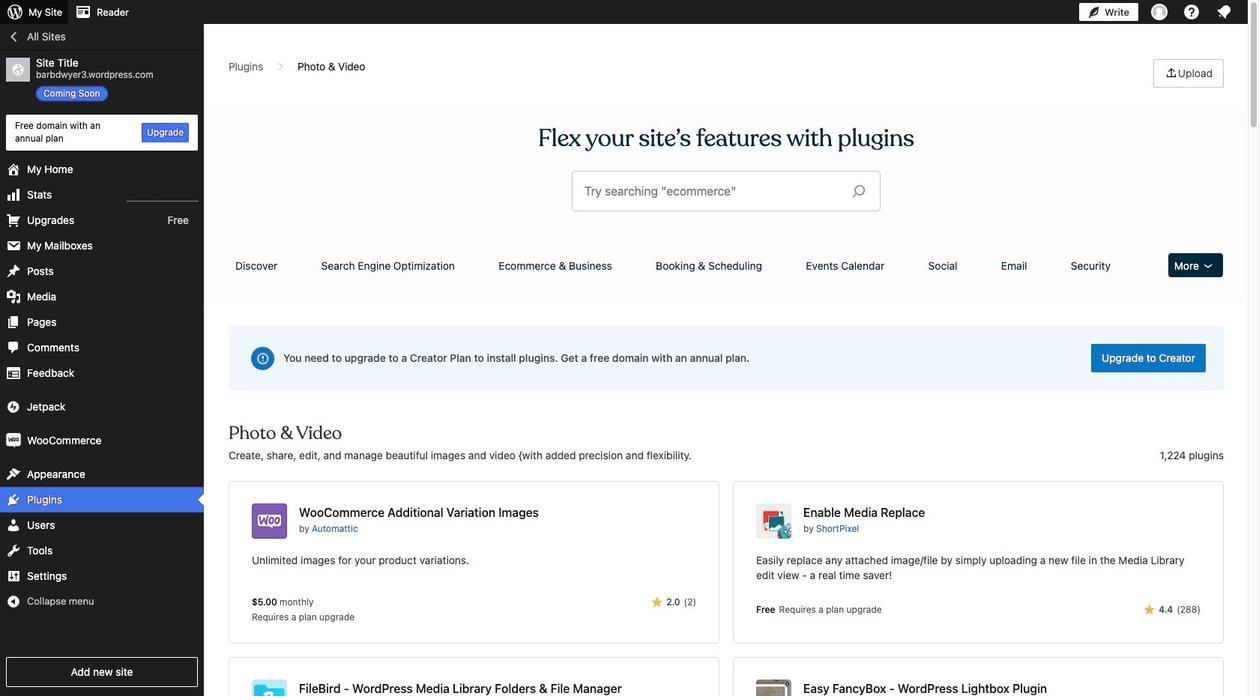 Task type: locate. For each thing, give the bounding box(es) containing it.
1 vertical spatial img image
[[6, 433, 21, 448]]

manage your notifications image
[[1215, 3, 1233, 21]]

1 horizontal spatial plugin icon image
[[756, 504, 791, 539]]

help image
[[1183, 3, 1201, 21]]

0 horizontal spatial plugin icon image
[[252, 504, 287, 539]]

0 vertical spatial img image
[[6, 399, 21, 414]]

main content
[[223, 59, 1229, 696]]

Search search field
[[585, 172, 840, 211]]

1 plugin icon image from the left
[[252, 504, 287, 539]]

img image
[[6, 399, 21, 414], [6, 433, 21, 448]]

None search field
[[573, 172, 880, 211]]

plugin icon image
[[252, 504, 287, 539], [756, 504, 791, 539]]



Task type: describe. For each thing, give the bounding box(es) containing it.
2 plugin icon image from the left
[[756, 504, 791, 539]]

highest hourly views 0 image
[[127, 192, 198, 201]]

1 img image from the top
[[6, 399, 21, 414]]

my profile image
[[1151, 4, 1168, 20]]

2 img image from the top
[[6, 433, 21, 448]]



Task type: vqa. For each thing, say whether or not it's contained in the screenshot.
the bottommost img
yes



